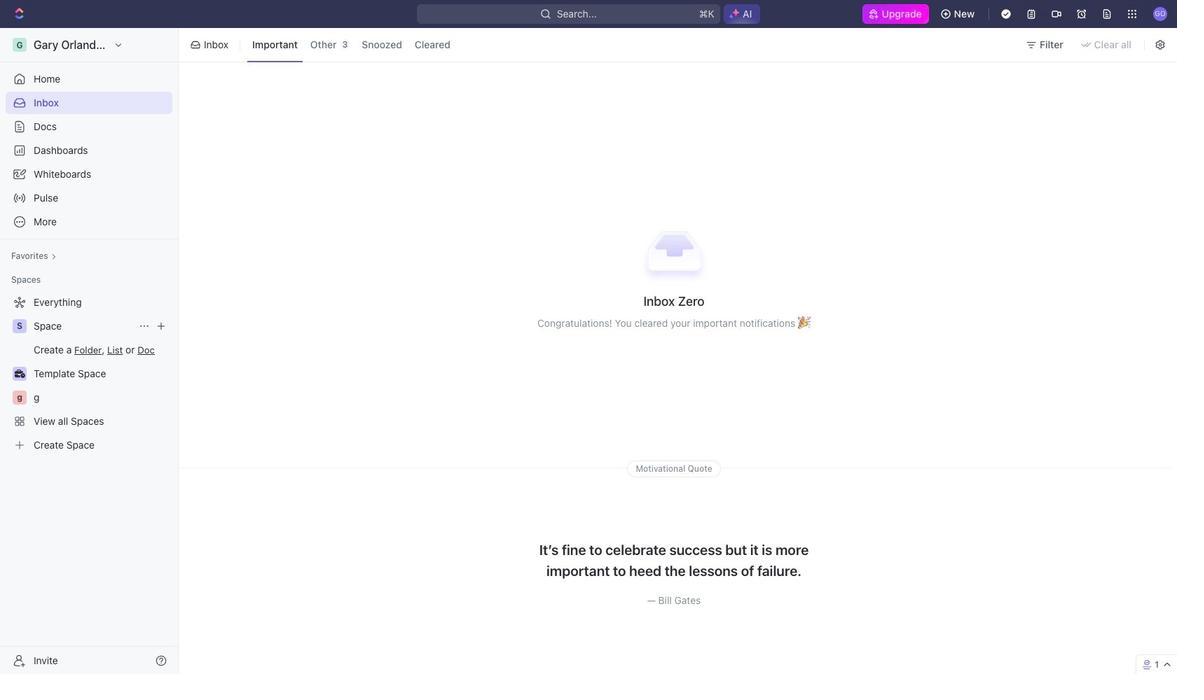 Task type: describe. For each thing, give the bounding box(es) containing it.
sidebar navigation
[[0, 28, 181, 675]]

gary orlando's workspace, , element
[[13, 38, 27, 52]]

business time image
[[14, 370, 25, 378]]

tree inside sidebar navigation
[[6, 291, 172, 457]]



Task type: locate. For each thing, give the bounding box(es) containing it.
g, , element
[[13, 391, 27, 405]]

space, , element
[[13, 319, 27, 334]]

tree
[[6, 291, 172, 457]]

tab list
[[245, 25, 458, 64]]



Task type: vqa. For each thing, say whether or not it's contained in the screenshot.
Gary Orlando's Workspace, , element
yes



